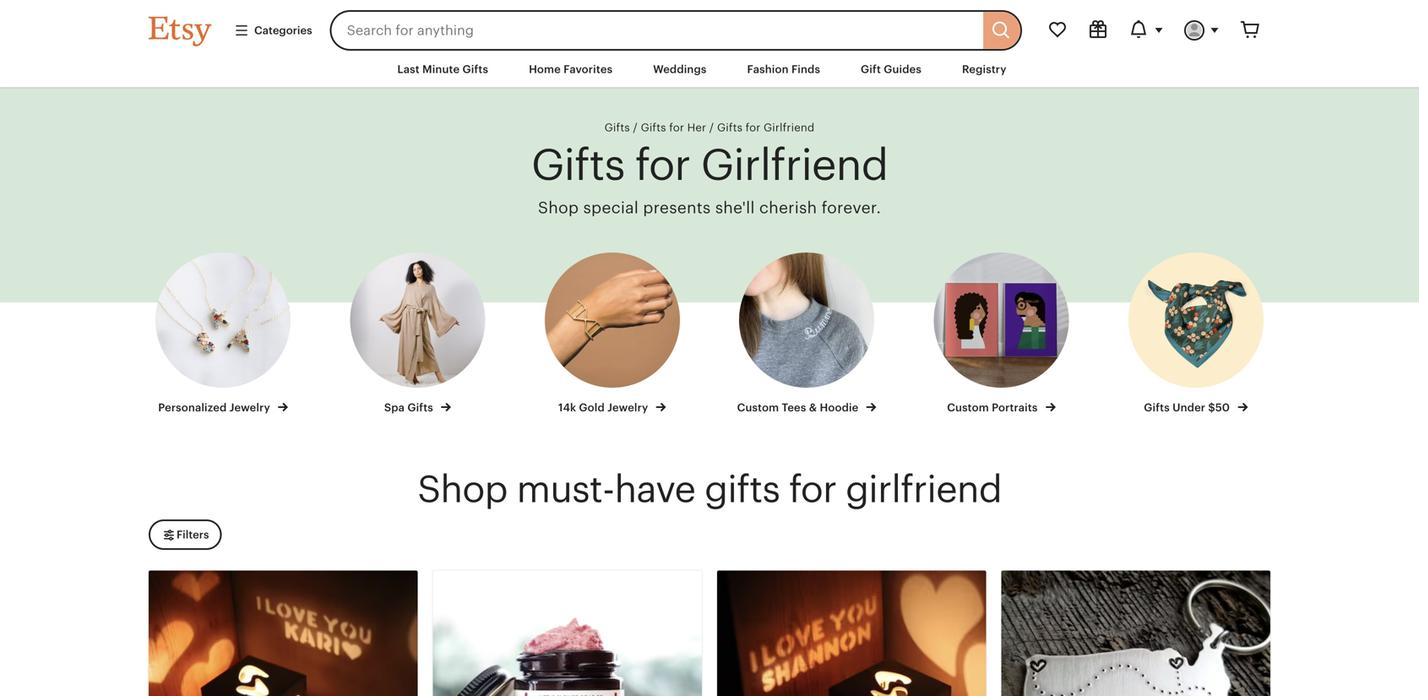 Task type: vqa. For each thing, say whether or not it's contained in the screenshot.
Paper - hand-pulled silkscreen print IMAGE
no



Task type: locate. For each thing, give the bounding box(es) containing it.
hoodie
[[820, 401, 859, 414]]

custom left portraits
[[947, 401, 989, 414]]

None search field
[[330, 10, 1022, 51]]

for right her
[[746, 121, 761, 134]]

custom left tees
[[737, 401, 779, 414]]

last minute gifts link
[[385, 54, 501, 85]]

girlfriend up cherish
[[701, 140, 888, 189]]

custom tees & hoodie link
[[725, 253, 889, 416]]

her
[[687, 121, 707, 134]]

custom tees & hoodie
[[737, 401, 862, 414]]

forever.
[[822, 198, 881, 217]]

favorites
[[564, 63, 613, 76]]

have
[[615, 468, 696, 510]]

jewelry right personalized
[[230, 401, 270, 414]]

gifts right spa at the bottom of page
[[408, 401, 433, 414]]

1 horizontal spatial shop
[[538, 198, 579, 217]]

personalized keychain state keychain hand stamped jewelry long distance relationship gift girlfriend gift boyfriend gift image
[[1002, 571, 1271, 696]]

categories banner
[[118, 0, 1301, 51]]

gifts for her
[[641, 121, 707, 134]]

personalized
[[158, 401, 227, 414]]

1 horizontal spatial custom
[[947, 401, 989, 414]]

14k gold jewelry link
[[530, 253, 695, 416]]

girlfriend
[[846, 468, 1002, 510]]

0 horizontal spatial custom
[[737, 401, 779, 414]]

special
[[583, 198, 639, 217]]

gifts right minute
[[463, 63, 488, 76]]

shop must-have gifts for girlfriend
[[417, 468, 1002, 510]]

1 custom from the left
[[737, 401, 779, 414]]

cherish
[[760, 198, 817, 217]]

guides
[[884, 63, 922, 76]]

gifts for girlfriend down her
[[531, 140, 888, 189]]

gifts down gifts link
[[531, 140, 625, 189]]

home
[[529, 63, 561, 76]]

shop special presents she'll cherish forever.
[[538, 198, 881, 217]]

girlfriend gift gift for her unique gift for women bedroom love girlfriend birthday gift ideas gift for her romance image
[[717, 571, 987, 696]]

custom inside custom tees & hoodie link
[[737, 401, 779, 414]]

custom inside "link"
[[947, 401, 989, 414]]

0 vertical spatial gifts for girlfriend
[[717, 121, 815, 134]]

gift guides
[[861, 63, 922, 76]]

14k
[[559, 401, 576, 414]]

home favorites
[[529, 63, 613, 76]]

she'll
[[715, 198, 755, 217]]

portraits
[[992, 401, 1038, 414]]

jewelry
[[230, 401, 270, 414], [608, 401, 648, 414]]

minute
[[423, 63, 460, 76]]

gifts under $50 link
[[1114, 253, 1278, 416]]

custom for custom tees & hoodie
[[737, 401, 779, 414]]

registry link
[[950, 54, 1020, 85]]

for right gifts
[[789, 468, 837, 510]]

gifts for girlfriend
[[717, 121, 815, 134], [531, 140, 888, 189]]

girlfriend down fashion finds link
[[764, 121, 815, 134]]

gifts right gifts link
[[641, 121, 666, 134]]

gifts
[[463, 63, 488, 76], [605, 121, 630, 134], [641, 121, 666, 134], [717, 121, 743, 134], [531, 140, 625, 189], [408, 401, 433, 414], [1144, 401, 1170, 414]]

gifts under $50
[[1144, 401, 1233, 414]]

custom portraits
[[947, 401, 1041, 414]]

shop for shop special presents she'll cherish forever.
[[538, 198, 579, 217]]

14k gold jewelry
[[559, 401, 651, 414]]

last minute gifts
[[398, 63, 488, 76]]

gifts inside 'link'
[[463, 63, 488, 76]]

fashion finds link
[[735, 54, 833, 85]]

wine lover gift wine lips - sangria sugar lip scrub scrub funny stocking stuffers for girlfriend wife sister daughter best friend mom her image
[[433, 571, 702, 696]]

0 horizontal spatial jewelry
[[230, 401, 270, 414]]

Search for anything text field
[[330, 10, 981, 51]]

none search field inside categories banner
[[330, 10, 1022, 51]]

2 jewelry from the left
[[608, 401, 648, 414]]

shop
[[538, 198, 579, 217], [417, 468, 508, 510]]

$50
[[1209, 401, 1230, 414]]

0 vertical spatial shop
[[538, 198, 579, 217]]

2 custom from the left
[[947, 401, 989, 414]]

1 vertical spatial shop
[[417, 468, 508, 510]]

gifts right her
[[717, 121, 743, 134]]

girlfriend
[[764, 121, 815, 134], [701, 140, 888, 189]]

custom
[[737, 401, 779, 414], [947, 401, 989, 414]]

jewelry right the gold
[[608, 401, 648, 414]]

0 vertical spatial girlfriend
[[764, 121, 815, 134]]

for
[[669, 121, 684, 134], [746, 121, 761, 134], [635, 140, 690, 189], [789, 468, 837, 510]]

gifts for girlfriend down fashion
[[717, 121, 815, 134]]

0 horizontal spatial shop
[[417, 468, 508, 510]]

menu bar
[[118, 51, 1301, 89]]

1 horizontal spatial jewelry
[[608, 401, 648, 414]]

shop for shop must-have gifts for girlfriend
[[417, 468, 508, 510]]



Task type: describe. For each thing, give the bounding box(es) containing it.
filters
[[177, 529, 209, 541]]

valentines day gift for girlfriend, valentine's day gift for her, valentines day gift for wife, valentines day gift for women, romantic gift image
[[149, 571, 418, 696]]

personalized jewelry link
[[141, 253, 305, 416]]

gifts left gifts for her link
[[605, 121, 630, 134]]

fashion finds
[[747, 63, 821, 76]]

&
[[809, 401, 817, 414]]

1 vertical spatial girlfriend
[[701, 140, 888, 189]]

categories
[[254, 24, 312, 37]]

under
[[1173, 401, 1206, 414]]

1 vertical spatial gifts for girlfriend
[[531, 140, 888, 189]]

gifts link
[[605, 121, 630, 134]]

spa
[[384, 401, 405, 414]]

must-
[[517, 468, 615, 510]]

tees
[[782, 401, 807, 414]]

weddings
[[653, 63, 707, 76]]

last
[[398, 63, 420, 76]]

home favorites link
[[516, 54, 625, 85]]

menu bar containing last minute gifts
[[118, 51, 1301, 89]]

gifts left under
[[1144, 401, 1170, 414]]

personalized jewelry
[[158, 401, 273, 414]]

1 jewelry from the left
[[230, 401, 270, 414]]

weddings link
[[641, 54, 720, 85]]

registry
[[962, 63, 1007, 76]]

gifts for her link
[[641, 121, 707, 134]]

gift guides link
[[848, 54, 935, 85]]

gifts
[[705, 468, 780, 510]]

custom for custom portraits
[[947, 401, 989, 414]]

spa gifts link
[[336, 253, 500, 416]]

for left her
[[669, 121, 684, 134]]

gold
[[579, 401, 605, 414]]

categories button
[[221, 15, 325, 46]]

gift
[[861, 63, 881, 76]]

for down gifts for her on the top of page
[[635, 140, 690, 189]]

spa gifts
[[384, 401, 436, 414]]

custom portraits link
[[920, 253, 1084, 416]]

fashion
[[747, 63, 789, 76]]

finds
[[792, 63, 821, 76]]

presents
[[643, 198, 711, 217]]

filters button
[[149, 520, 222, 550]]



